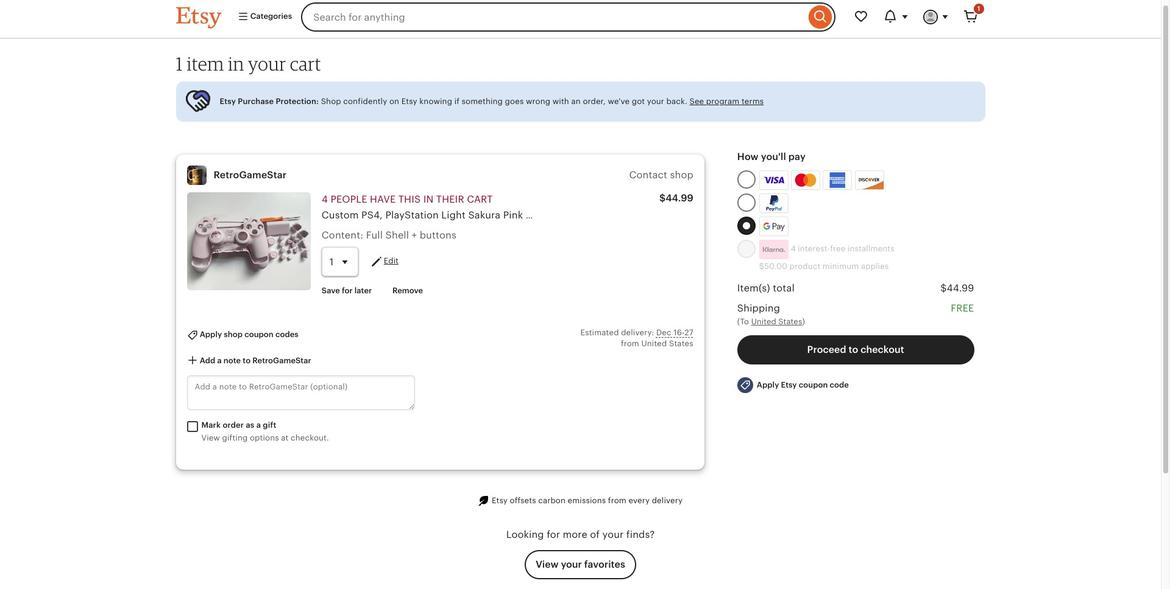 Task type: locate. For each thing, give the bounding box(es) containing it.
from left every
[[608, 496, 626, 506]]

etsy
[[220, 97, 236, 106], [401, 97, 417, 106], [781, 381, 797, 390], [492, 496, 508, 506]]

coupon for code
[[799, 381, 828, 390]]

to right proceed
[[849, 344, 858, 356]]

44.99 up free
[[947, 283, 974, 294]]

your
[[248, 52, 286, 75], [647, 97, 664, 106], [603, 530, 624, 541], [561, 560, 582, 571]]

$
[[659, 192, 666, 204], [941, 283, 947, 294]]

view your favorites link
[[525, 551, 636, 580]]

your right of
[[603, 530, 624, 541]]

0 horizontal spatial 1
[[176, 52, 183, 75]]

4
[[322, 194, 328, 205], [791, 244, 796, 254]]

0 vertical spatial view
[[201, 434, 220, 443]]

pink
[[503, 209, 523, 221]]

united states button
[[751, 317, 802, 328]]

0 vertical spatial a
[[217, 356, 222, 366]]

$ 44.99 up free
[[941, 283, 974, 294]]

retrogamestar
[[214, 169, 287, 181], [252, 356, 311, 366]]

1 horizontal spatial 1
[[978, 5, 980, 12]]

retrogamestar right the retrogamestar icon
[[214, 169, 287, 181]]

shop
[[321, 97, 341, 106]]

categories
[[248, 12, 292, 21]]

1 inside 1 link
[[978, 5, 980, 12]]

cart up sakura in the top of the page
[[467, 194, 493, 205]]

view down the looking
[[536, 560, 559, 571]]

a right add in the bottom left of the page
[[217, 356, 222, 366]]

apply shop coupon codes button
[[178, 324, 308, 347]]

1 horizontal spatial $
[[941, 283, 947, 294]]

0 horizontal spatial to
[[243, 356, 251, 366]]

dec 16-27 link
[[656, 329, 693, 338]]

later
[[355, 287, 372, 296]]

1 vertical spatial cart
[[467, 194, 493, 205]]

1 vertical spatial coupon
[[799, 381, 828, 390]]

4 up custom
[[322, 194, 328, 205]]

etsy inside dropdown button
[[781, 381, 797, 390]]

purchase
[[238, 97, 274, 106]]

0 vertical spatial 1
[[978, 5, 980, 12]]

how
[[737, 151, 759, 163]]

shop inside dropdown button
[[224, 330, 243, 340]]

to right note
[[243, 356, 251, 366]]

1 horizontal spatial shell
[[526, 209, 549, 221]]

1 horizontal spatial states
[[778, 318, 802, 327]]

edit button
[[369, 255, 399, 269]]

save for later
[[322, 287, 372, 296]]

1 horizontal spatial 44.99
[[947, 283, 974, 294]]

4 inside "4 people have this in their cart custom ps4, playstation light sakura pink shell & buttons"
[[322, 194, 328, 205]]

0 horizontal spatial a
[[217, 356, 222, 366]]

4 for 4 interest-free installments
[[791, 244, 796, 254]]

1 horizontal spatial in
[[423, 194, 434, 205]]

in right item in the left top of the page
[[228, 52, 244, 75]]

1 vertical spatial in
[[423, 194, 434, 205]]

states down the 16-
[[669, 340, 693, 349]]

0 horizontal spatial in
[[228, 52, 244, 75]]

states down total
[[778, 318, 802, 327]]

cart inside "4 people have this in their cart custom ps4, playstation light sakura pink shell & buttons"
[[467, 194, 493, 205]]

your up purchase
[[248, 52, 286, 75]]

1 horizontal spatial coupon
[[799, 381, 828, 390]]

1 horizontal spatial apply
[[757, 381, 779, 390]]

1 vertical spatial 1
[[176, 52, 183, 75]]

checkout
[[861, 344, 904, 356]]

apply for apply shop coupon codes
[[200, 330, 222, 340]]

1 vertical spatial states
[[669, 340, 693, 349]]

1 vertical spatial 44.99
[[947, 283, 974, 294]]

0 vertical spatial to
[[849, 344, 858, 356]]

apply shop coupon codes
[[198, 330, 299, 340]]

etsy left code
[[781, 381, 797, 390]]

0 vertical spatial 4
[[322, 194, 328, 205]]

1 vertical spatial shell
[[386, 230, 409, 241]]

see
[[690, 97, 704, 106]]

apply
[[200, 330, 222, 340], [757, 381, 779, 390]]

contact shop
[[629, 170, 693, 181]]

0 vertical spatial shop
[[670, 170, 693, 181]]

pay in 4 installments image
[[759, 240, 789, 259]]

1 vertical spatial shop
[[224, 330, 243, 340]]

for left later
[[342, 287, 353, 296]]

1 horizontal spatial cart
[[467, 194, 493, 205]]

a right as
[[256, 421, 261, 430]]

0 horizontal spatial coupon
[[244, 330, 274, 340]]

0 horizontal spatial states
[[669, 340, 693, 349]]

1 vertical spatial apply
[[757, 381, 779, 390]]

gifting
[[222, 434, 248, 443]]

$50.00 product minimum applies
[[759, 262, 889, 271]]

in
[[228, 52, 244, 75], [423, 194, 434, 205]]

have
[[370, 194, 396, 205]]

1 horizontal spatial shop
[[670, 170, 693, 181]]

view down mark
[[201, 434, 220, 443]]

emissions
[[568, 496, 606, 506]]

0 vertical spatial $ 44.99
[[659, 192, 693, 204]]

buttons
[[562, 209, 598, 221]]

a inside dropdown button
[[217, 356, 222, 366]]

confidently
[[343, 97, 387, 106]]

dec
[[656, 329, 671, 338]]

0 vertical spatial shell
[[526, 209, 549, 221]]

interest-
[[798, 244, 830, 254]]

a inside mark order as a gift view gifting options at checkout.
[[256, 421, 261, 430]]

0 horizontal spatial cart
[[290, 52, 321, 75]]

0 vertical spatial from
[[621, 340, 639, 349]]

1 vertical spatial 4
[[791, 244, 796, 254]]

1 vertical spatial a
[[256, 421, 261, 430]]

at
[[281, 434, 289, 443]]

shop
[[670, 170, 693, 181], [224, 330, 243, 340]]

0 vertical spatial coupon
[[244, 330, 274, 340]]

0 horizontal spatial $ 44.99
[[659, 192, 693, 204]]

shell left +
[[386, 230, 409, 241]]

view inside mark order as a gift view gifting options at checkout.
[[201, 434, 220, 443]]

1 horizontal spatial 4
[[791, 244, 796, 254]]

0 vertical spatial apply
[[200, 330, 222, 340]]

1 horizontal spatial united
[[751, 318, 776, 327]]

discover image
[[855, 173, 885, 191]]

0 horizontal spatial apply
[[200, 330, 222, 340]]

from
[[621, 340, 639, 349], [608, 496, 626, 506]]

you'll
[[761, 151, 786, 163]]

1 horizontal spatial for
[[547, 530, 560, 541]]

0 horizontal spatial view
[[201, 434, 220, 443]]

view
[[201, 434, 220, 443], [536, 560, 559, 571]]

retrogamestar down codes
[[252, 356, 311, 366]]

your right 'got'
[[647, 97, 664, 106]]

coupon up add a note to retrogamestar
[[244, 330, 274, 340]]

4 people have this in their cart custom ps4, playstation light sakura pink shell & buttons
[[322, 194, 598, 221]]

more
[[563, 530, 587, 541]]

1 horizontal spatial $ 44.99
[[941, 283, 974, 294]]

0 vertical spatial $
[[659, 192, 666, 204]]

from down delivery:
[[621, 340, 639, 349]]

1 vertical spatial to
[[243, 356, 251, 366]]

favorites
[[584, 560, 625, 571]]

1 horizontal spatial a
[[256, 421, 261, 430]]

options
[[250, 434, 279, 443]]

1
[[978, 5, 980, 12], [176, 52, 183, 75]]

united down shipping
[[751, 318, 776, 327]]

0 horizontal spatial united
[[641, 340, 667, 349]]

in right this
[[423, 194, 434, 205]]

for inside button
[[342, 287, 353, 296]]

0 vertical spatial states
[[778, 318, 802, 327]]

content:
[[322, 230, 363, 241]]

to inside dropdown button
[[243, 356, 251, 366]]

apply for apply etsy coupon code
[[757, 381, 779, 390]]

0 vertical spatial for
[[342, 287, 353, 296]]

remove
[[392, 287, 423, 296]]

in inside "4 people have this in their cart custom ps4, playstation light sakura pink shell & buttons"
[[423, 194, 434, 205]]

cart
[[290, 52, 321, 75], [467, 194, 493, 205]]

united
[[751, 318, 776, 327], [641, 340, 667, 349]]

for left more
[[547, 530, 560, 541]]

1 vertical spatial retrogamestar
[[252, 356, 311, 366]]

delivery:
[[621, 329, 654, 338]]

coupon left code
[[799, 381, 828, 390]]

44.99 down contact shop
[[666, 192, 693, 204]]

ps4,
[[361, 209, 383, 221]]

$ 44.99 down contact shop
[[659, 192, 693, 204]]

estimated
[[581, 329, 619, 338]]

looking for more of your finds?
[[506, 530, 655, 541]]

mastercard image
[[793, 172, 819, 188]]

coupon
[[244, 330, 274, 340], [799, 381, 828, 390]]

1 vertical spatial united
[[641, 340, 667, 349]]

shop right contact
[[670, 170, 693, 181]]

1 horizontal spatial to
[[849, 344, 858, 356]]

cart up protection:
[[290, 52, 321, 75]]

0 vertical spatial 44.99
[[666, 192, 693, 204]]

delivery
[[652, 496, 683, 506]]

0 horizontal spatial for
[[342, 287, 353, 296]]

4 right pay in 4 installments icon
[[791, 244, 796, 254]]

for for save
[[342, 287, 353, 296]]

united down dec
[[641, 340, 667, 349]]

(to
[[737, 318, 749, 327]]

google pay image
[[760, 217, 788, 236]]

etsy left offsets
[[492, 496, 508, 506]]

shop for apply
[[224, 330, 243, 340]]

1 vertical spatial view
[[536, 560, 559, 571]]

for
[[342, 287, 353, 296], [547, 530, 560, 541]]

states inside estimated delivery: dec 16-27 from united states
[[669, 340, 693, 349]]

an
[[571, 97, 581, 106]]

add a note to retrogamestar
[[198, 356, 311, 366]]

estimated delivery: dec 16-27 from united states
[[581, 329, 693, 349]]

shop up note
[[224, 330, 243, 340]]

None search field
[[301, 2, 835, 32]]

1 vertical spatial for
[[547, 530, 560, 541]]

16-
[[674, 329, 685, 338]]

0 horizontal spatial shop
[[224, 330, 243, 340]]

proceed to checkout button
[[737, 336, 974, 365]]

1 vertical spatial $
[[941, 283, 947, 294]]

a
[[217, 356, 222, 366], [256, 421, 261, 430]]

0 horizontal spatial 4
[[322, 194, 328, 205]]

shell left '&'
[[526, 209, 549, 221]]

1 horizontal spatial view
[[536, 560, 559, 571]]

this
[[398, 194, 421, 205]]



Task type: vqa. For each thing, say whether or not it's contained in the screenshot.
the rightmost $ 44.99
yes



Task type: describe. For each thing, give the bounding box(es) containing it.
&
[[552, 209, 559, 221]]

apply etsy coupon code
[[757, 381, 849, 390]]

save for later button
[[313, 280, 381, 302]]

etsy purchase protection: shop confidently on etsy knowing if something goes wrong with an order, we've got your back. see program terms
[[220, 97, 764, 106]]

etsy left purchase
[[220, 97, 236, 106]]

4 interest-free installments
[[789, 244, 895, 254]]

etsy offsets carbon emissions from every delivery
[[492, 496, 683, 506]]

shell inside "4 people have this in their cart custom ps4, playstation light sakura pink shell & buttons"
[[526, 209, 549, 221]]

terms
[[742, 97, 764, 106]]

1 vertical spatial from
[[608, 496, 626, 506]]

looking
[[506, 530, 544, 541]]

wrong
[[526, 97, 550, 106]]

0 vertical spatial in
[[228, 52, 244, 75]]

27
[[685, 329, 693, 338]]

knowing
[[420, 97, 452, 106]]

0 vertical spatial retrogamestar
[[214, 169, 287, 181]]

american express image
[[825, 172, 850, 188]]

1 vertical spatial $ 44.99
[[941, 283, 974, 294]]

note
[[224, 356, 241, 366]]

to inside button
[[849, 344, 858, 356]]

Search for anything text field
[[301, 2, 805, 32]]

offsets
[[510, 496, 536, 506]]

0 vertical spatial united
[[751, 318, 776, 327]]

add a note to retrogamestar button
[[178, 350, 320, 373]]

0 horizontal spatial shell
[[386, 230, 409, 241]]

minimum
[[823, 262, 859, 271]]

for for looking
[[547, 530, 560, 541]]

(to united states )
[[737, 318, 805, 327]]

paypal image
[[761, 195, 787, 211]]

product
[[790, 262, 821, 271]]

categories button
[[228, 6, 298, 28]]

their
[[436, 194, 464, 205]]

retrogamestar link
[[214, 169, 287, 181]]

got
[[632, 97, 645, 106]]

order
[[223, 421, 244, 430]]

light
[[441, 209, 466, 221]]

retrogamestar image
[[187, 166, 206, 185]]

code
[[830, 381, 849, 390]]

content: full shell + buttons
[[322, 230, 456, 241]]

add
[[200, 356, 215, 366]]

checkout.
[[291, 434, 329, 443]]

categories banner
[[154, 0, 1007, 39]]

full
[[366, 230, 383, 241]]

united inside estimated delivery: dec 16-27 from united states
[[641, 340, 667, 349]]

item(s) total
[[737, 283, 795, 294]]

protection:
[[276, 97, 319, 106]]

+
[[412, 230, 417, 241]]

1 item in your cart
[[176, 52, 321, 75]]

$50.00
[[759, 262, 788, 271]]

contact
[[629, 170, 667, 181]]

carbon
[[538, 496, 566, 506]]

0 vertical spatial cart
[[290, 52, 321, 75]]

with
[[553, 97, 569, 106]]

remove button
[[383, 280, 432, 302]]

custom ps4, playstation light sakura pink shell & buttons image
[[187, 192, 311, 291]]

pay
[[789, 151, 806, 163]]

contact shop button
[[629, 170, 693, 181]]

of
[[590, 530, 600, 541]]

as
[[246, 421, 254, 430]]

item
[[187, 52, 224, 75]]

on
[[389, 97, 399, 106]]

free
[[951, 303, 974, 315]]

codes
[[275, 330, 299, 340]]

1 for 1
[[978, 5, 980, 12]]

playstation
[[385, 209, 439, 221]]

edit
[[384, 257, 399, 266]]

shop for contact
[[670, 170, 693, 181]]

free
[[830, 244, 846, 254]]

from inside estimated delivery: dec 16-27 from united states
[[621, 340, 639, 349]]

back.
[[667, 97, 687, 106]]

sakura
[[468, 209, 501, 221]]

retrogamestar inside dropdown button
[[252, 356, 311, 366]]

visa image
[[764, 175, 784, 186]]

gift
[[263, 421, 276, 430]]

proceed
[[807, 344, 846, 356]]

save
[[322, 287, 340, 296]]

)
[[802, 318, 805, 327]]

none search field inside categories banner
[[301, 2, 835, 32]]

people
[[331, 194, 367, 205]]

buttons
[[420, 230, 456, 241]]

1 for 1 item in your cart
[[176, 52, 183, 75]]

etsy right on
[[401, 97, 417, 106]]

your down more
[[561, 560, 582, 571]]

Add a note to RetroGameStar (optional) text field
[[187, 376, 415, 411]]

goes
[[505, 97, 524, 106]]

custom ps4, playstation light sakura pink shell & buttons link
[[322, 209, 598, 221]]

0 horizontal spatial 44.99
[[666, 192, 693, 204]]

view your favorites
[[536, 560, 625, 571]]

mark order as a gift view gifting options at checkout.
[[201, 421, 329, 443]]

0 horizontal spatial $
[[659, 192, 666, 204]]

program
[[706, 97, 740, 106]]

applies
[[861, 262, 889, 271]]

apply etsy coupon code button
[[728, 372, 858, 399]]

shipping
[[737, 303, 780, 315]]

4 for 4 people have this in their cart custom ps4, playstation light sakura pink shell & buttons
[[322, 194, 328, 205]]

coupon for codes
[[244, 330, 274, 340]]

1 link
[[956, 2, 985, 32]]

item(s)
[[737, 283, 770, 294]]

finds?
[[626, 530, 655, 541]]

installments
[[848, 244, 895, 254]]

order,
[[583, 97, 606, 106]]

how you'll pay
[[737, 151, 806, 163]]

something
[[462, 97, 503, 106]]

if
[[454, 97, 460, 106]]

every
[[629, 496, 650, 506]]



